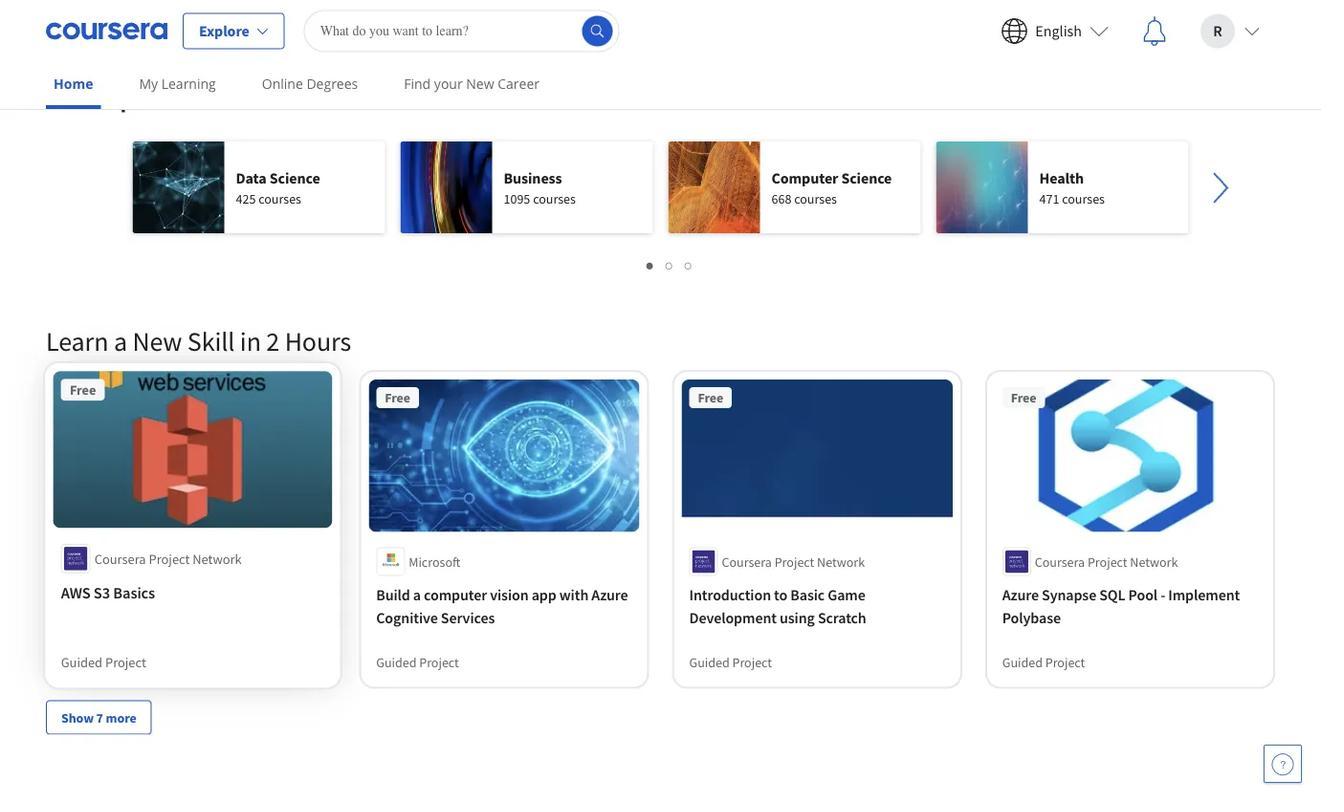 Task type: vqa. For each thing, say whether or not it's contained in the screenshot.
Synapse
yes



Task type: locate. For each thing, give the bounding box(es) containing it.
None search field
[[304, 10, 620, 52]]

project down services
[[419, 654, 459, 671]]

science inside the computer science 668 courses
[[841, 168, 892, 187]]

azure
[[592, 586, 628, 605], [1002, 586, 1039, 605]]

show for show 8 more
[[61, 9, 94, 26]]

coursera
[[185, 81, 287, 114], [94, 550, 146, 568], [722, 553, 772, 570], [1035, 553, 1085, 570]]

project down development
[[732, 654, 772, 671]]

azure right with
[[592, 586, 628, 605]]

2 horizontal spatial coursera project network
[[1035, 553, 1178, 570]]

guided project up the 7
[[61, 654, 146, 671]]

2 more from the top
[[106, 709, 136, 726]]

services
[[441, 609, 495, 628]]

azure synapse sql pool - implement polybase link
[[1002, 584, 1258, 630]]

1 horizontal spatial azure
[[1002, 586, 1039, 605]]

science for data science
[[270, 168, 320, 187]]

show 8 more button
[[46, 0, 152, 34]]

1 horizontal spatial science
[[841, 168, 892, 187]]

1 azure from the left
[[592, 586, 628, 605]]

with
[[559, 586, 589, 605]]

guided up show 7 more button
[[61, 654, 102, 671]]

introduction to basic game development using scratch
[[689, 586, 867, 628]]

implement
[[1168, 586, 1240, 605]]

science
[[270, 168, 320, 187], [841, 168, 892, 187]]

guided project down polybase
[[1002, 654, 1085, 671]]

scratch
[[818, 609, 867, 628]]

1 vertical spatial more
[[106, 709, 136, 726]]

0 vertical spatial a
[[114, 325, 127, 358]]

online
[[262, 75, 303, 93]]

network up aws s3 basics link
[[193, 550, 242, 568]]

0 horizontal spatial explore
[[94, 81, 180, 114]]

more
[[106, 9, 136, 26], [106, 709, 136, 726]]

0 horizontal spatial coursera project network
[[94, 550, 242, 568]]

network
[[193, 550, 242, 568], [817, 553, 865, 570], [1130, 553, 1178, 570]]

polybase
[[1002, 609, 1061, 628]]

1 horizontal spatial explore
[[199, 22, 249, 41]]

more inside learn a new skill in 2 hours collection element
[[106, 709, 136, 726]]

show 7 more button
[[46, 701, 152, 735]]

azure up polybase
[[1002, 586, 1039, 605]]

0 vertical spatial explore
[[199, 22, 249, 41]]

free
[[70, 381, 96, 399], [385, 389, 410, 407], [698, 389, 723, 407], [1011, 389, 1036, 407]]

1 vertical spatial new
[[132, 325, 182, 358]]

guided down polybase
[[1002, 654, 1043, 671]]

guided for aws s3 basics
[[61, 654, 102, 671]]

1 vertical spatial explore
[[94, 81, 180, 114]]

4 courses from the left
[[1062, 190, 1105, 208]]

2 guided from the left
[[376, 654, 417, 671]]

3 courses from the left
[[794, 190, 837, 208]]

courses inside health 471 courses
[[1062, 190, 1105, 208]]

a right the learn
[[114, 325, 127, 358]]

skill
[[187, 325, 235, 358]]

r button
[[1185, 0, 1275, 62]]

more right the 7
[[106, 709, 136, 726]]

network up -
[[1130, 553, 1178, 570]]

more right 8
[[106, 9, 136, 26]]

coursera project network up sql
[[1035, 553, 1178, 570]]

2 guided project from the left
[[376, 654, 459, 671]]

4 guided from the left
[[1002, 654, 1043, 671]]

business 1095 courses
[[504, 168, 576, 208]]

new
[[466, 75, 494, 93], [132, 325, 182, 358]]

science inside data science 425 courses
[[270, 168, 320, 187]]

build a computer vision app with azure cognitive services link
[[376, 584, 632, 630]]

1 horizontal spatial a
[[413, 586, 421, 605]]

career
[[498, 75, 540, 93]]

0 vertical spatial more
[[106, 9, 136, 26]]

a inside build a computer vision app with azure cognitive services
[[413, 586, 421, 605]]

home
[[54, 75, 93, 93]]

show inside learn a new skill in 2 hours collection element
[[61, 709, 94, 726]]

1 horizontal spatial coursera project network
[[722, 553, 865, 570]]

coursera image
[[46, 16, 167, 46]]

2 azure from the left
[[1002, 586, 1039, 605]]

1 science from the left
[[270, 168, 320, 187]]

0 horizontal spatial science
[[270, 168, 320, 187]]

2
[[266, 325, 280, 358]]

azure synapse sql pool - implement polybase
[[1002, 586, 1240, 628]]

coursera project network for basics
[[94, 550, 242, 568]]

explore inside explore dropdown button
[[199, 22, 249, 41]]

0 horizontal spatial a
[[114, 325, 127, 358]]

2 horizontal spatial network
[[1130, 553, 1178, 570]]

guided down cognitive
[[376, 654, 417, 671]]

project up basic
[[775, 553, 814, 570]]

explore for explore
[[199, 22, 249, 41]]

aws s3 basics link
[[61, 582, 324, 605]]

synapse
[[1042, 586, 1097, 605]]

courses down health
[[1062, 190, 1105, 208]]

science right the computer
[[841, 168, 892, 187]]

guided for azure synapse sql pool - implement polybase
[[1002, 654, 1043, 671]]

1095
[[504, 190, 530, 208]]

1 guided project from the left
[[61, 654, 146, 671]]

coursera project network
[[94, 550, 242, 568], [722, 553, 865, 570], [1035, 553, 1178, 570]]

business image
[[400, 142, 492, 233]]

guided project
[[61, 654, 146, 671], [376, 654, 459, 671], [689, 654, 772, 671], [1002, 654, 1085, 671]]

learn a new skill in 2 hours collection element
[[34, 294, 1287, 766]]

courses down business
[[533, 190, 576, 208]]

3 guided project from the left
[[689, 654, 772, 671]]

guided down development
[[689, 654, 730, 671]]

8
[[96, 9, 103, 26]]

r
[[1213, 22, 1222, 41]]

game
[[828, 586, 866, 605]]

1 horizontal spatial new
[[466, 75, 494, 93]]

2 science from the left
[[841, 168, 892, 187]]

2 courses from the left
[[533, 190, 576, 208]]

0 horizontal spatial network
[[193, 550, 242, 568]]

aws
[[61, 584, 91, 603]]

show
[[61, 9, 94, 26], [61, 709, 94, 726]]

aws s3 basics
[[61, 584, 155, 603]]

guided project down cognitive
[[376, 654, 459, 671]]

science right data
[[270, 168, 320, 187]]

471
[[1039, 190, 1059, 208]]

a for learn
[[114, 325, 127, 358]]

1 courses from the left
[[258, 190, 301, 208]]

courses
[[258, 190, 301, 208], [533, 190, 576, 208], [794, 190, 837, 208], [1062, 190, 1105, 208]]

new left skill
[[132, 325, 182, 358]]

coursera project network up to
[[722, 553, 865, 570]]

explore button
[[183, 13, 285, 49]]

data science 425 courses
[[236, 168, 320, 208]]

help center image
[[1271, 753, 1294, 776]]

show left the 7
[[61, 709, 94, 726]]

coursera for azure synapse sql pool - implement polybase
[[1035, 553, 1085, 570]]

introduction
[[689, 586, 771, 605]]

network for sql
[[1130, 553, 1178, 570]]

health 471 courses
[[1039, 168, 1105, 208]]

0 horizontal spatial new
[[132, 325, 182, 358]]

science for computer science
[[841, 168, 892, 187]]

app
[[532, 586, 556, 605]]

my
[[139, 75, 158, 93]]

more for show 7 more
[[106, 709, 136, 726]]

1 more from the top
[[106, 9, 136, 26]]

vision
[[490, 586, 529, 605]]

s3
[[94, 584, 110, 603]]

new right your
[[466, 75, 494, 93]]

learn a new skill in 2 hours
[[46, 325, 351, 358]]

guided
[[61, 654, 102, 671], [376, 654, 417, 671], [689, 654, 730, 671], [1002, 654, 1043, 671]]

1 horizontal spatial network
[[817, 553, 865, 570]]

network up game
[[817, 553, 865, 570]]

show left 8
[[61, 9, 94, 26]]

show 7 more
[[61, 709, 136, 726]]

1 guided from the left
[[61, 654, 102, 671]]

data science image
[[133, 142, 224, 233]]

3 guided from the left
[[689, 654, 730, 671]]

network for basics
[[193, 550, 242, 568]]

0 horizontal spatial azure
[[592, 586, 628, 605]]

introduction to basic game development using scratch link
[[689, 584, 945, 630]]

0 vertical spatial new
[[466, 75, 494, 93]]

7
[[96, 709, 103, 726]]

guided for introduction to basic game development using scratch
[[689, 654, 730, 671]]

project up sql
[[1088, 553, 1128, 570]]

coursera project network for basic
[[722, 553, 865, 570]]

1 vertical spatial a
[[413, 586, 421, 605]]

4 guided project from the left
[[1002, 654, 1085, 671]]

project
[[149, 550, 190, 568], [775, 553, 814, 570], [1088, 553, 1128, 570], [105, 654, 146, 671], [419, 654, 459, 671], [732, 654, 772, 671], [1045, 654, 1085, 671]]

learn
[[46, 325, 109, 358]]

coursera project network up aws s3 basics link
[[94, 550, 242, 568]]

1 show from the top
[[61, 9, 94, 26]]

your
[[434, 75, 463, 93]]

health image
[[936, 142, 1028, 233]]

new for a
[[132, 325, 182, 358]]

courses right 425
[[258, 190, 301, 208]]

a right build
[[413, 586, 421, 605]]

show for show 7 more
[[61, 709, 94, 726]]

guided project down development
[[689, 654, 772, 671]]

0 vertical spatial show
[[61, 9, 94, 26]]

a
[[114, 325, 127, 358], [413, 586, 421, 605]]

1 vertical spatial show
[[61, 709, 94, 726]]

free for aws
[[70, 381, 96, 399]]

basic
[[791, 586, 825, 605]]

courses inside data science 425 courses
[[258, 190, 301, 208]]

courses down the computer
[[794, 190, 837, 208]]

guided for build a computer vision app with azure cognitive services
[[376, 654, 417, 671]]

2 show from the top
[[61, 709, 94, 726]]

explore
[[199, 22, 249, 41], [94, 81, 180, 114]]



Task type: describe. For each thing, give the bounding box(es) containing it.
build a computer vision app with azure cognitive services
[[376, 586, 628, 628]]

move carousel right image
[[1198, 165, 1244, 211]]

build
[[376, 586, 410, 605]]

to
[[774, 586, 788, 605]]

coursera for introduction to basic game development using scratch
[[722, 553, 772, 570]]

What do you want to learn? text field
[[304, 10, 620, 52]]

project up aws s3 basics link
[[149, 550, 190, 568]]

hours
[[285, 325, 351, 358]]

show 8 more
[[61, 9, 136, 26]]

425
[[236, 190, 256, 208]]

guided project for aws s3 basics
[[61, 654, 146, 671]]

project down polybase
[[1045, 654, 1085, 671]]

business
[[504, 168, 562, 187]]

free for build
[[385, 389, 410, 407]]

online degrees
[[262, 75, 358, 93]]

courses inside the computer science 668 courses
[[794, 190, 837, 208]]

cognitive
[[376, 609, 438, 628]]

popular in data science collection element
[[46, 766, 1275, 803]]

explore coursera
[[94, 81, 287, 114]]

home link
[[46, 62, 101, 109]]

guided project for azure synapse sql pool - implement polybase
[[1002, 654, 1085, 671]]

my learning link
[[131, 62, 224, 105]]

pool
[[1129, 586, 1158, 605]]

-
[[1161, 586, 1165, 605]]

data
[[236, 168, 267, 187]]

courses inside business 1095 courses
[[533, 190, 576, 208]]

find your new career
[[404, 75, 540, 93]]

computer science 668 courses
[[772, 168, 892, 208]]

coursera project network for sql
[[1035, 553, 1178, 570]]

668
[[772, 190, 792, 208]]

find your new career link
[[396, 62, 547, 105]]

basics
[[113, 584, 155, 603]]

microsoft
[[409, 553, 461, 570]]

project up show 7 more
[[105, 654, 146, 671]]

azure inside the azure synapse sql pool - implement polybase
[[1002, 586, 1039, 605]]

my learning
[[139, 75, 216, 93]]

computer
[[424, 586, 487, 605]]

free for azure
[[1011, 389, 1036, 407]]

new for your
[[466, 75, 494, 93]]

a for build
[[413, 586, 421, 605]]

computer science image
[[668, 142, 760, 233]]

coursera for aws s3 basics
[[94, 550, 146, 568]]

sql
[[1100, 586, 1126, 605]]

health
[[1039, 168, 1084, 187]]

explore for explore coursera
[[94, 81, 180, 114]]

online degrees link
[[254, 62, 366, 105]]

learning
[[161, 75, 216, 93]]

network for basic
[[817, 553, 865, 570]]

english button
[[986, 0, 1124, 62]]

development
[[689, 609, 777, 628]]

more for show 8 more
[[106, 9, 136, 26]]

in
[[240, 325, 261, 358]]

using
[[780, 609, 815, 628]]

guided project for introduction to basic game development using scratch
[[689, 654, 772, 671]]

free for introduction
[[698, 389, 723, 407]]

guided project for build a computer vision app with azure cognitive services
[[376, 654, 459, 671]]

english
[[1035, 22, 1082, 41]]

azure inside build a computer vision app with azure cognitive services
[[592, 586, 628, 605]]

computer
[[772, 168, 838, 187]]

find
[[404, 75, 431, 93]]

degrees
[[307, 75, 358, 93]]



